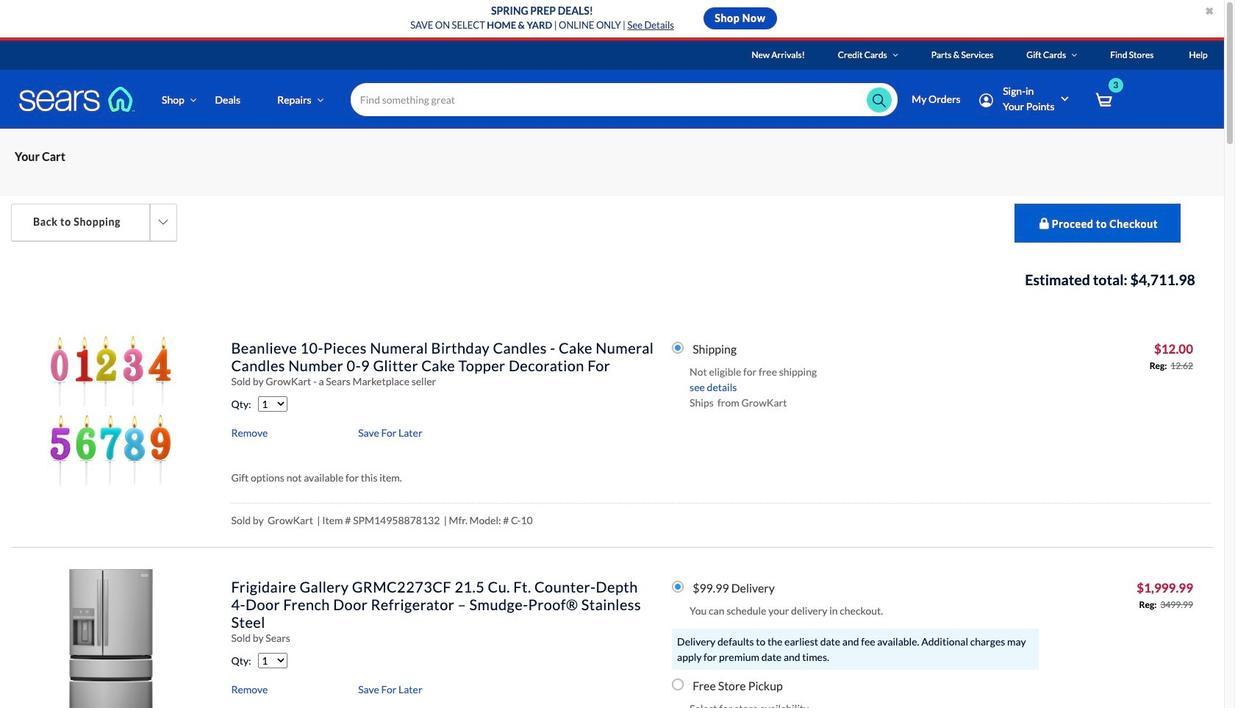Task type: describe. For each thing, give the bounding box(es) containing it.
0 vertical spatial angle down image
[[1072, 51, 1077, 60]]

home image
[[18, 86, 136, 112]]

settings image
[[979, 93, 993, 107]]

1 horizontal spatial angle down image
[[893, 51, 898, 60]]

1 vertical spatial angle down image
[[190, 94, 197, 105]]



Task type: vqa. For each thing, say whether or not it's contained in the screenshot.
Advertisement element
no



Task type: locate. For each thing, give the bounding box(es) containing it.
1 vertical spatial angle down image
[[317, 94, 324, 105]]

1 horizontal spatial angle down image
[[1072, 51, 1077, 60]]

angle down image
[[893, 51, 898, 60], [317, 94, 324, 105]]

0 vertical spatial angle down image
[[893, 51, 898, 60]]

0 horizontal spatial angle down image
[[190, 94, 197, 105]]

navigation
[[0, 129, 1224, 196]]

angle down image
[[1072, 51, 1077, 60], [190, 94, 197, 105]]

None radio
[[672, 342, 684, 354], [672, 581, 684, 593], [672, 342, 684, 354], [672, 581, 684, 593]]

Search text field
[[351, 83, 898, 116]]

banner
[[0, 40, 1235, 150]]

view cart image
[[1095, 92, 1112, 108]]

None radio
[[672, 679, 684, 690]]

main content
[[0, 129, 1224, 708]]

0 horizontal spatial angle down image
[[317, 94, 324, 105]]

frigidaire gallery grmc2273cf 21.5 cu. ft. counter-depth 4-door french door refrigerator &#8211; smudge-proof&#174; stainless steel image
[[31, 569, 191, 708]]

beanlieve 10-pieces numeral birthday candles - cake numeral candles number 0-9 glitter cake topper decoration for image
[[31, 330, 191, 491]]



